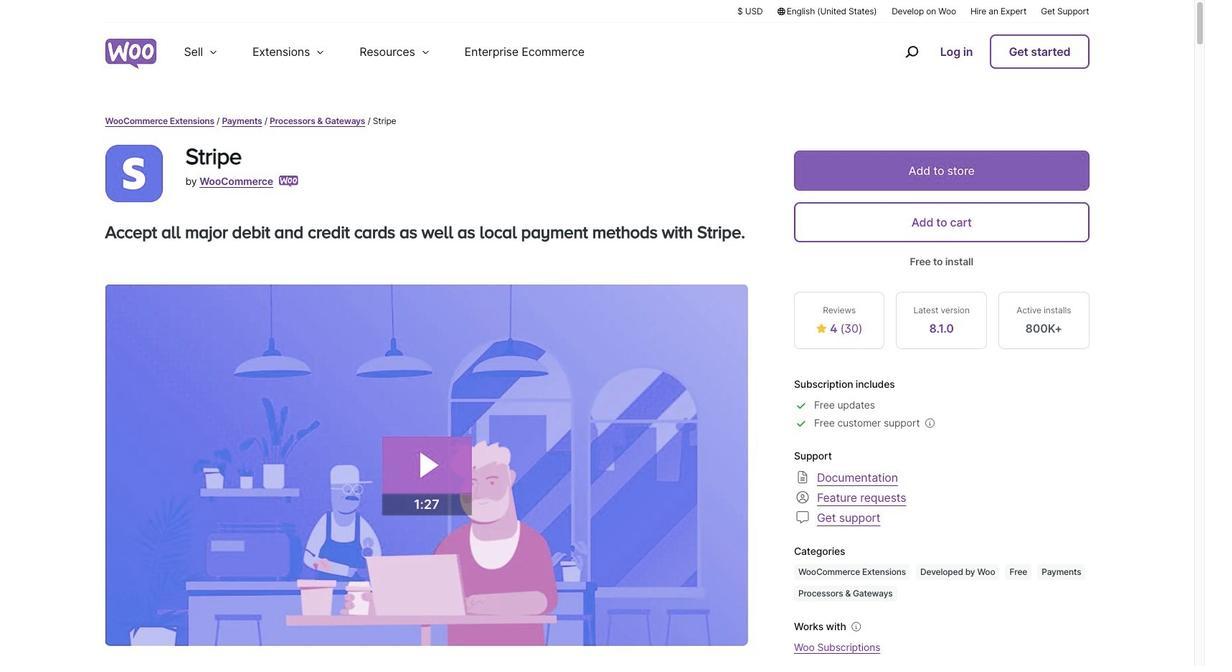 Task type: locate. For each thing, give the bounding box(es) containing it.
search image
[[901, 40, 924, 63]]

service navigation menu element
[[875, 28, 1090, 75]]

message image
[[795, 509, 812, 527]]

product icon image
[[105, 145, 163, 202]]



Task type: vqa. For each thing, say whether or not it's contained in the screenshot.
circle info icon
yes



Task type: describe. For each thing, give the bounding box(es) containing it.
circle user image
[[795, 489, 812, 506]]

file lines image
[[795, 469, 812, 486]]

developed by woocommerce image
[[279, 176, 299, 187]]

circle info image
[[850, 620, 864, 635]]

breadcrumb element
[[105, 115, 1090, 128]]



